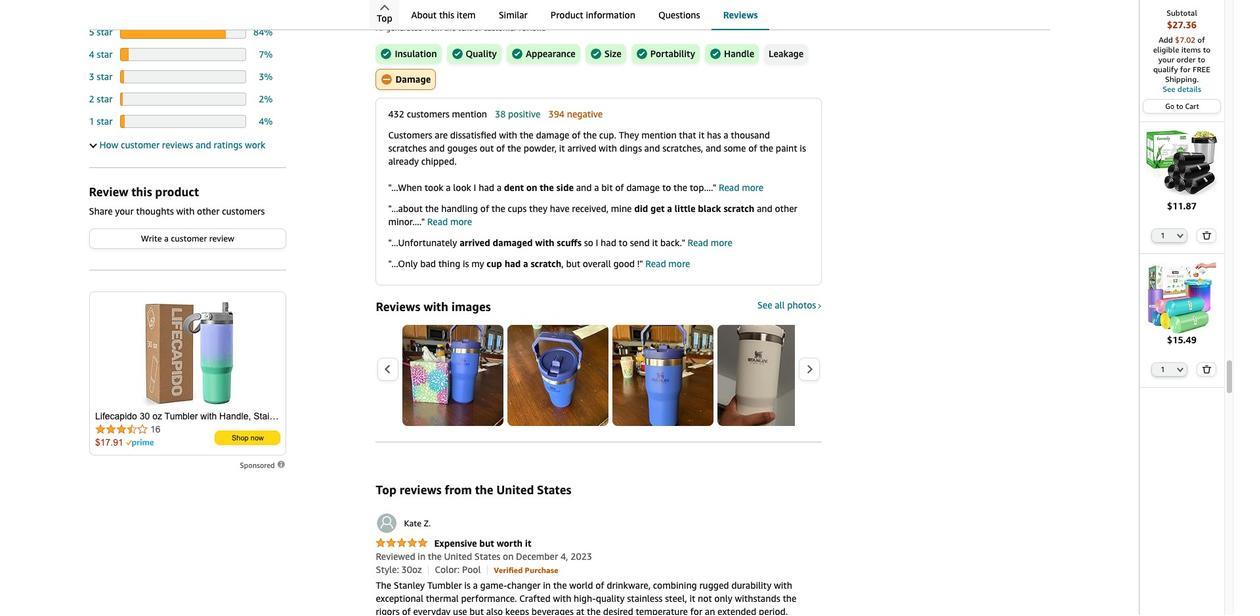 Task type: locate. For each thing, give the bounding box(es) containing it.
mention up dissatisfied
[[452, 109, 487, 120]]

2 vertical spatial 1
[[1161, 365, 1166, 374]]

reviews down "...only
[[376, 300, 421, 314]]

read more
[[427, 216, 472, 228]]

0 vertical spatial scratch
[[724, 203, 755, 214]]

style: 30oz
[[376, 565, 422, 576]]

progress bar
[[120, 26, 246, 39], [120, 48, 246, 61], [120, 71, 246, 84], [120, 93, 246, 106], [120, 115, 246, 128]]

0 vertical spatial reviews
[[519, 23, 546, 33]]

arrived up my at the left top
[[460, 237, 490, 249]]

and right the side on the left of the page
[[576, 182, 592, 193]]

4 progress bar from the top
[[120, 93, 246, 106]]

keeps inside the stanley tumbler is a game-changer in the world of drinkware, combining rugged durability with exceptional thermal performance. crafted with high-quality stainless steel, it not only withstands the rigors of everyday use but also keeps beverages at the desired temperature for an extended period.
[[506, 607, 529, 615]]

for inside the of eligible items to your order to qualify for free shipping.
[[1181, 64, 1191, 74]]

2 vertical spatial customer
[[171, 233, 207, 244]]

and down insulation,
[[480, 8, 496, 19]]

of down exceptional
[[402, 607, 411, 615]]

that
[[696, 0, 713, 6], [679, 130, 697, 141]]

in up 30oz
[[418, 551, 426, 563]]

0 vertical spatial delete image
[[1203, 231, 1212, 240]]

read down handling
[[427, 216, 448, 228]]

this up thoughts
[[132, 185, 152, 199]]

84% link
[[253, 27, 273, 38]]

1 vertical spatial i
[[596, 237, 599, 249]]

of up product
[[569, 0, 577, 6]]

states
[[537, 483, 572, 498], [475, 551, 501, 563]]

customers inside the customers are dissatisfied with the damage of the cup. they mention that it has a thousand scratches and gouges out of the powder, it arrived with dings and scratches, and some of the paint is already chipped.
[[388, 130, 433, 141]]

0 vertical spatial on
[[527, 182, 538, 193]]

4 star link
[[89, 49, 113, 60]]

2 vertical spatial reviews
[[400, 483, 442, 498]]

extended
[[718, 607, 757, 615]]

they up dings
[[619, 130, 639, 141]]

progress bar for 3 star
[[120, 71, 246, 84]]

paint
[[776, 143, 798, 154]]

kate
[[404, 519, 422, 529]]

1 vertical spatial this
[[132, 185, 152, 199]]

a right get
[[667, 203, 672, 214]]

2 vertical spatial in
[[543, 580, 551, 591]]

qualify
[[1154, 64, 1179, 74]]

in inside the stanley tumbler is a game-changer in the world of drinkware, combining rugged durability with exceptional thermal performance. crafted with high-quality stainless steel, it not only withstands the rigors of everyday use but also keeps beverages at the desired temperature for an extended period.
[[543, 580, 551, 591]]

more down some
[[742, 182, 764, 193]]

| image
[[428, 566, 429, 575], [487, 566, 488, 575]]

quality inside customers like the insulation, size and quality of the thermos. they mention that it keeps water cold all day, it fits in cup holders and is solidly made. ai-generated from the text of customer reviews
[[537, 0, 566, 6]]

cup
[[429, 8, 444, 19], [487, 258, 502, 270]]

1 vertical spatial customers
[[222, 206, 265, 217]]

scratches,
[[663, 143, 704, 154]]

0 horizontal spatial cup
[[429, 8, 444, 19]]

customers inside customers like the insulation, size and quality of the thermos. they mention that it keeps water cold all day, it fits in cup holders and is solidly made. ai-generated from the text of customer reviews
[[376, 0, 420, 6]]

3 progress bar from the top
[[120, 71, 246, 84]]

other
[[775, 203, 798, 214], [197, 206, 220, 217]]

$15.49
[[1168, 335, 1197, 346]]

holders
[[446, 8, 477, 19]]

3 star
[[89, 71, 113, 82]]

1 horizontal spatial united
[[497, 483, 534, 498]]

5
[[89, 27, 94, 38]]

the left powder,
[[508, 143, 521, 154]]

with up period.
[[774, 580, 793, 591]]

expensive but worth it link
[[376, 538, 532, 550]]

with down 38
[[499, 130, 518, 141]]

0 horizontal spatial reviews
[[162, 140, 193, 151]]

1 vertical spatial top
[[376, 483, 397, 498]]

0 horizontal spatial united
[[444, 551, 472, 563]]

this for product
[[132, 185, 152, 199]]

product
[[551, 9, 584, 20]]

write a customer review
[[141, 233, 235, 244]]

0 vertical spatial see
[[1163, 84, 1176, 94]]

1 horizontal spatial arrived
[[568, 143, 597, 154]]

read more link down handling
[[427, 216, 472, 228]]

2 horizontal spatial had
[[601, 237, 617, 249]]

it up december
[[525, 538, 532, 549]]

on
[[527, 182, 538, 193], [503, 551, 514, 563]]

durability
[[732, 580, 772, 591]]

0 vertical spatial states
[[537, 483, 572, 498]]

is down the size
[[498, 8, 504, 19]]

customer inside customers like the insulation, size and quality of the thermos. they mention that it keeps water cold all day, it fits in cup holders and is solidly made. ai-generated from the text of customer reviews
[[484, 23, 517, 33]]

read more link up black
[[719, 182, 764, 193]]

0 horizontal spatial this
[[132, 185, 152, 199]]

top for top reviews from the united states
[[376, 483, 397, 498]]

a inside the customers are dissatisfied with the damage of the cup. they mention that it has a thousand scratches and gouges out of the powder, it arrived with dings and scratches, and some of the paint is already chipped.
[[724, 130, 729, 141]]

3% link
[[259, 71, 273, 82]]

this for item
[[439, 9, 455, 20]]

read right the !"
[[646, 258, 666, 270]]

the left cups
[[492, 203, 506, 214]]

"...unfortunately
[[388, 237, 457, 249]]

2 delete image from the top
[[1203, 365, 1212, 374]]

read more link down back."
[[646, 258, 691, 270]]

5 star from the top
[[97, 116, 113, 127]]

eligible
[[1154, 45, 1180, 55]]

1 dropdown image from the top
[[1178, 233, 1184, 238]]

"...about the handling of the cups they have received, mine did get a little black scratch
[[388, 203, 755, 214]]

1 horizontal spatial | image
[[487, 566, 488, 575]]

customers up review at the top
[[222, 206, 265, 217]]

bad
[[420, 258, 436, 270]]

customer
[[484, 23, 517, 33], [121, 140, 160, 151], [171, 233, 207, 244]]

order
[[1177, 55, 1196, 64]]

damage
[[396, 74, 431, 85]]

"...when
[[388, 182, 422, 193]]

1 vertical spatial quality
[[596, 593, 625, 605]]

that inside the customers are dissatisfied with the damage of the cup. they mention that it has a thousand scratches and gouges out of the powder, it arrived with dings and scratches, and some of the paint is already chipped.
[[679, 130, 697, 141]]

from up expensive
[[445, 483, 472, 498]]

customers inside review this product share your thoughts with other customers
[[222, 206, 265, 217]]

customers for customers like the insulation, size and quality of the thermos. they mention that it keeps water cold all day, it fits in cup holders and is solidly made. ai-generated from the text of customer reviews
[[376, 0, 420, 6]]

1 vertical spatial keeps
[[506, 607, 529, 615]]

work
[[245, 140, 266, 151]]

see for add
[[1163, 84, 1176, 94]]

1 horizontal spatial all
[[796, 0, 806, 6]]

keeps inside customers like the insulation, size and quality of the thermos. they mention that it keeps water cold all day, it fits in cup holders and is solidly made. ai-generated from the text of customer reviews
[[724, 0, 747, 6]]

more down black
[[711, 237, 733, 249]]

i right so
[[596, 237, 599, 249]]

0 vertical spatial from
[[425, 23, 442, 33]]

all left the photos
[[775, 300, 785, 311]]

arrived down negative
[[568, 143, 597, 154]]

and up chipped.
[[429, 143, 445, 154]]

quality up desired
[[596, 593, 625, 605]]

0 vertical spatial your
[[1159, 55, 1175, 64]]

damage up did
[[627, 182, 660, 193]]

positive
[[508, 109, 541, 120]]

1 vertical spatial united
[[444, 551, 472, 563]]

read
[[719, 182, 740, 193], [427, 216, 448, 228], [688, 237, 709, 249], [646, 258, 666, 270]]

1 horizontal spatial scratch
[[724, 203, 755, 214]]

and inside how customer reviews and ratings work dropdown button
[[196, 140, 211, 151]]

delete image
[[1203, 231, 1212, 240], [1203, 365, 1212, 374]]

"...when took a look i had a dent on the side and a bit of damage to the top...." read more
[[388, 182, 764, 193]]

progress bar for 4 star
[[120, 48, 246, 61]]

1 vertical spatial cup
[[487, 258, 502, 270]]

they inside customers like the insulation, size and quality of the thermos. they mention that it keeps water cold all day, it fits in cup holders and is solidly made. ai-generated from the text of customer reviews
[[635, 0, 656, 6]]

had right so
[[601, 237, 617, 249]]

1 horizontal spatial had
[[505, 258, 521, 270]]

see details
[[1163, 84, 1202, 94]]

customers are dissatisfied with the damage of the cup. they mention that it has a thousand scratches and gouges out of the powder, it arrived with dings and scratches, and some of the paint is already chipped.
[[388, 130, 807, 167]]

for left free
[[1181, 64, 1191, 74]]

0 vertical spatial customers
[[407, 109, 450, 120]]

see all photos
[[758, 300, 817, 311]]

get
[[651, 203, 665, 214]]

30oz
[[402, 565, 422, 576]]

star right 4
[[97, 49, 113, 60]]

in inside customers like the insulation, size and quality of the thermos. they mention that it keeps water cold all day, it fits in cup holders and is solidly made. ai-generated from the text of customer reviews
[[419, 8, 427, 19]]

1 vertical spatial on
[[503, 551, 514, 563]]

portability
[[651, 48, 696, 60]]

to right items
[[1204, 45, 1211, 55]]

2 vertical spatial mention
[[642, 130, 677, 141]]

0 horizontal spatial scratch
[[531, 258, 562, 270]]

mention up questions
[[658, 0, 693, 6]]

0 vertical spatial all
[[796, 0, 806, 6]]

keeps down 'crafted'
[[506, 607, 529, 615]]

the up about this item
[[439, 0, 453, 6]]

list
[[403, 325, 1235, 427]]

cup down like
[[429, 8, 444, 19]]

the up expensive but worth it
[[475, 483, 494, 498]]

of inside the of eligible items to your order to qualify for free shipping.
[[1198, 35, 1206, 45]]

write a customer review link
[[90, 230, 285, 249]]

for
[[1181, 64, 1191, 74], [691, 607, 703, 615]]

quality up made.
[[537, 0, 566, 6]]

1.2 gallon/330pcs strong trash bags colorful clear garbage bags by teivio, bathroom trash can bin liners, small plastic bags for home office kitchen, multicolor image
[[1147, 262, 1219, 334]]

1 vertical spatial see
[[758, 300, 773, 311]]

dropdown image
[[1178, 233, 1184, 238], [1178, 367, 1184, 373]]

at
[[576, 607, 585, 615]]

solidly
[[507, 8, 534, 19]]

this inside review this product share your thoughts with other customers
[[132, 185, 152, 199]]

2 star from the top
[[97, 49, 113, 60]]

0 horizontal spatial arrived
[[460, 237, 490, 249]]

the up product information
[[580, 0, 594, 6]]

1 star from the top
[[97, 27, 113, 38]]

customers for customers are dissatisfied with the damage of the cup. they mention that it has a thousand scratches and gouges out of the powder, it arrived with dings and scratches, and some of the paint is already chipped.
[[388, 130, 433, 141]]

0 horizontal spatial reviews
[[376, 300, 421, 314]]

a right write
[[164, 233, 169, 244]]

add
[[1159, 35, 1174, 45]]

thermal
[[426, 593, 459, 605]]

cup right my at the left top
[[487, 258, 502, 270]]

star right 2
[[97, 94, 113, 105]]

1 vertical spatial your
[[115, 206, 134, 217]]

and
[[519, 0, 535, 6], [480, 8, 496, 19], [196, 140, 211, 151], [429, 143, 445, 154], [645, 143, 660, 154], [706, 143, 722, 154], [576, 182, 592, 193], [757, 203, 773, 214]]

they right thermos.
[[635, 0, 656, 6]]

4 star from the top
[[97, 94, 113, 105]]

5 progress bar from the top
[[120, 115, 246, 128]]

1 horizontal spatial states
[[537, 483, 572, 498]]

dissatisfied
[[450, 130, 497, 141]]

0 vertical spatial quality
[[537, 0, 566, 6]]

| image right 30oz
[[428, 566, 429, 575]]

read more link
[[719, 182, 764, 193], [427, 216, 472, 228], [688, 237, 733, 249], [646, 258, 691, 270]]

from down about
[[425, 23, 442, 33]]

1 horizontal spatial reviews
[[724, 9, 758, 20]]

from inside customers like the insulation, size and quality of the thermos. they mention that it keeps water cold all day, it fits in cup holders and is solidly made. ai-generated from the text of customer reviews
[[425, 23, 442, 33]]

0 vertical spatial but
[[566, 258, 581, 270]]

a down damaged
[[524, 258, 529, 270]]

with down the product
[[176, 206, 195, 217]]

other down paint
[[775, 203, 798, 214]]

1 vertical spatial arrived
[[460, 237, 490, 249]]

7%
[[259, 49, 273, 60]]

damage up powder,
[[536, 130, 570, 141]]

1 horizontal spatial see
[[1163, 84, 1176, 94]]

but right ,
[[566, 258, 581, 270]]

reviews up 'kate z.'
[[400, 483, 442, 498]]

1 vertical spatial 1
[[1161, 231, 1166, 240]]

sponsored link
[[240, 459, 286, 473]]

0 horizontal spatial customer
[[121, 140, 160, 151]]

0 vertical spatial 1
[[89, 116, 94, 127]]

1 vertical spatial customer
[[121, 140, 160, 151]]

united
[[497, 483, 534, 498], [444, 551, 472, 563]]

2 horizontal spatial customer
[[484, 23, 517, 33]]

shipping.
[[1166, 74, 1199, 84]]

good
[[614, 258, 635, 270]]

0 horizontal spatial damage
[[536, 130, 570, 141]]

1 vertical spatial scratch
[[531, 258, 562, 270]]

united up worth
[[497, 483, 534, 498]]

your for eligible
[[1159, 55, 1175, 64]]

your
[[1159, 55, 1175, 64], [115, 206, 134, 217]]

1 horizontal spatial this
[[439, 9, 455, 20]]

your inside the of eligible items to your order to qualify for free shipping.
[[1159, 55, 1175, 64]]

to left send
[[619, 237, 628, 249]]

customers up fits
[[376, 0, 420, 6]]

0 vertical spatial customers
[[376, 0, 420, 6]]

1 vertical spatial in
[[418, 551, 426, 563]]

| image down reviewed in the united states on december 4, 2023
[[487, 566, 488, 575]]

with inside review this product share your thoughts with other customers
[[176, 206, 195, 217]]

and inside and other minor...."
[[757, 203, 773, 214]]

progress bar for 5 star
[[120, 26, 246, 39]]

scuffs
[[557, 237, 582, 249]]

customer left review at the top
[[171, 233, 207, 244]]

3 star link
[[89, 71, 113, 82]]

2 vertical spatial but
[[470, 607, 484, 615]]

insulation
[[395, 48, 437, 60]]

2 dropdown image from the top
[[1178, 367, 1184, 373]]

dropdown image down $15.49
[[1178, 367, 1184, 373]]

star for 3 star
[[97, 71, 113, 82]]

4 star
[[89, 49, 113, 60]]

in down like
[[419, 8, 427, 19]]

other inside and other minor...."
[[775, 203, 798, 214]]

2% link
[[259, 94, 273, 105]]

is left my at the left top
[[463, 258, 469, 270]]

more
[[742, 182, 764, 193], [451, 216, 472, 228], [711, 237, 733, 249], [669, 258, 691, 270]]

customer right how
[[121, 140, 160, 151]]

3 star from the top
[[97, 71, 113, 82]]

star for 2 star
[[97, 94, 113, 105]]

the up powder,
[[520, 130, 534, 141]]

see all photos link
[[758, 300, 823, 311]]

expand image
[[89, 141, 97, 149]]

0 horizontal spatial states
[[475, 551, 501, 563]]

read more link for , but overall good !"
[[646, 258, 691, 270]]

0 horizontal spatial see
[[758, 300, 773, 311]]

how
[[100, 140, 118, 151]]

the down took
[[425, 203, 439, 214]]

0 horizontal spatial from
[[425, 23, 442, 33]]

2 | image from the left
[[487, 566, 488, 575]]

1 horizontal spatial from
[[445, 483, 472, 498]]

leakage button
[[765, 44, 809, 64]]

had down damaged
[[505, 258, 521, 270]]

it left not
[[690, 593, 696, 605]]

0 vertical spatial keeps
[[724, 0, 747, 6]]

1 horizontal spatial keeps
[[724, 0, 747, 6]]

0 vertical spatial cup
[[429, 8, 444, 19]]

star for 5 star
[[97, 27, 113, 38]]

0 vertical spatial customer
[[484, 23, 517, 33]]

verified purchase link
[[494, 565, 559, 576]]

0 vertical spatial that
[[696, 0, 713, 6]]

temperature
[[636, 607, 688, 615]]

0 vertical spatial they
[[635, 0, 656, 6]]

top up kate z. link
[[376, 483, 397, 498]]

took
[[425, 182, 444, 193]]

None submit
[[1198, 229, 1216, 242], [1198, 363, 1216, 377], [1198, 229, 1216, 242], [1198, 363, 1216, 377]]

1 horizontal spatial your
[[1159, 55, 1175, 64]]

delete image for $11.87
[[1203, 231, 1212, 240]]

1 horizontal spatial reviews
[[400, 483, 442, 498]]

had right 'look'
[[479, 182, 495, 193]]

,
[[562, 258, 564, 270]]

0 horizontal spatial quality
[[537, 0, 566, 6]]

1 delete image from the top
[[1203, 231, 1212, 240]]

1 progress bar from the top
[[120, 26, 246, 39]]

but up reviewed in the united states on december 4, 2023
[[480, 538, 494, 549]]

1 vertical spatial delete image
[[1203, 365, 1212, 374]]

has
[[707, 130, 722, 141]]

thousand
[[731, 130, 770, 141]]

2 progress bar from the top
[[120, 48, 246, 61]]

1 vertical spatial dropdown image
[[1178, 367, 1184, 373]]

top for top
[[377, 12, 393, 24]]

is inside customers like the insulation, size and quality of the thermos. they mention that it keeps water cold all day, it fits in cup holders and is solidly made. ai-generated from the text of customer reviews
[[498, 8, 504, 19]]

0 vertical spatial i
[[474, 182, 477, 193]]

but right use
[[470, 607, 484, 615]]

1 vertical spatial that
[[679, 130, 697, 141]]

0 horizontal spatial customers
[[222, 206, 265, 217]]

0 horizontal spatial keeps
[[506, 607, 529, 615]]

progress bar for 2 star
[[120, 93, 246, 106]]

on right dent
[[527, 182, 538, 193]]

expensive but worth it
[[434, 538, 532, 549]]

0 horizontal spatial had
[[479, 182, 495, 193]]

read right back."
[[688, 237, 709, 249]]

it inside the stanley tumbler is a game-changer in the world of drinkware, combining rugged durability with exceptional thermal performance. crafted with high-quality stainless steel, it not only withstands the rigors of everyday use but also keeps beverages at the desired temperature for an extended period.
[[690, 593, 696, 605]]

1 vertical spatial customers
[[388, 130, 433, 141]]

reviews down water
[[724, 9, 758, 20]]

1 for $15.49
[[1161, 365, 1166, 374]]

0 horizontal spatial | image
[[428, 566, 429, 575]]

your inside review this product share your thoughts with other customers
[[115, 206, 134, 217]]

2023
[[571, 551, 592, 563]]

the left paint
[[760, 143, 774, 154]]

negative
[[567, 109, 603, 120]]

0 horizontal spatial your
[[115, 206, 134, 217]]

1 horizontal spatial quality
[[596, 593, 625, 605]]

information
[[586, 9, 636, 20]]

all inside customers like the insulation, size and quality of the thermos. they mention that it keeps water cold all day, it fits in cup holders and is solidly made. ai-generated from the text of customer reviews
[[796, 0, 806, 6]]

a down pool
[[473, 580, 478, 591]]

game-
[[481, 580, 507, 591]]

the up little
[[674, 182, 688, 193]]

handle
[[725, 48, 755, 60]]

1 horizontal spatial for
[[1181, 64, 1191, 74]]

your right share
[[115, 206, 134, 217]]

0 horizontal spatial i
[[474, 182, 477, 193]]

reviews inside dropdown button
[[162, 140, 193, 151]]

all right the cold
[[796, 0, 806, 6]]

on down worth
[[503, 551, 514, 563]]

1 horizontal spatial damage
[[627, 182, 660, 193]]

0 vertical spatial in
[[419, 8, 427, 19]]

1 vertical spatial for
[[691, 607, 703, 615]]

1 vertical spatial they
[[619, 130, 639, 141]]

0 vertical spatial had
[[479, 182, 495, 193]]

7% link
[[259, 49, 273, 60]]

leakage
[[769, 48, 804, 60]]

1 for $11.87
[[1161, 231, 1166, 240]]

0 vertical spatial this
[[439, 9, 455, 20]]

0 vertical spatial damage
[[536, 130, 570, 141]]

0 horizontal spatial all
[[775, 300, 785, 311]]

1 vertical spatial reviews
[[376, 300, 421, 314]]

review
[[209, 233, 235, 244]]

is down pool
[[465, 580, 471, 591]]



Task type: vqa. For each thing, say whether or not it's contained in the screenshot.


Task type: describe. For each thing, give the bounding box(es) containing it.
it right send
[[652, 237, 658, 249]]

reviews with images
[[376, 300, 491, 314]]

5 star link
[[89, 27, 113, 38]]

of down thousand
[[749, 143, 758, 154]]

it left has
[[699, 130, 705, 141]]

read more link for so i had to send it back."
[[688, 237, 733, 249]]

the left world
[[553, 580, 567, 591]]

damage inside the customers are dissatisfied with the damage of the cup. they mention that it has a thousand scratches and gouges out of the powder, it arrived with dings and scratches, and some of the paint is already chipped.
[[536, 130, 570, 141]]

reviews for reviews with images
[[376, 300, 421, 314]]

cold
[[776, 0, 793, 6]]

portability button
[[632, 44, 700, 64]]

star for 1 star
[[97, 116, 113, 127]]

go
[[1166, 102, 1175, 110]]

back."
[[661, 237, 686, 249]]

customer inside dropdown button
[[121, 140, 160, 151]]

of right out
[[497, 143, 505, 154]]

dropdown image for $11.87
[[1178, 233, 1184, 238]]

1 horizontal spatial customer
[[171, 233, 207, 244]]

only
[[715, 593, 733, 605]]

for inside the stanley tumbler is a game-changer in the world of drinkware, combining rugged durability with exceptional thermal performance. crafted with high-quality stainless steel, it not only withstands the rigors of everyday use but also keeps beverages at the desired temperature for an extended period.
[[691, 607, 703, 615]]

"...only bad thing is my cup had a scratch , but overall good !" read more
[[388, 258, 691, 270]]

hommaly 1.2 gallon 240 pcs small black trash bags, strong garbage bags, bathroom trash can bin liners unscented, mini plastic bags for office, waste basket liner, fit 3,4.5,6 liters, 0.5,0.8,1,1.2 gal image
[[1147, 127, 1219, 199]]

leave feedback on sponsored ad element
[[240, 461, 286, 470]]

1 vertical spatial from
[[445, 483, 472, 498]]

0 vertical spatial united
[[497, 483, 534, 498]]

1 vertical spatial mention
[[452, 109, 487, 120]]

the stanley tumbler is a game-changer in the world of drinkware, combining rugged durability with exceptional thermal performance. crafted with high-quality stainless steel, it not only withstands the rigors of everyday use but also keeps beverages at the desired temperature for an extended period.
[[376, 580, 797, 615]]

with left images
[[424, 300, 449, 314]]

$11.87
[[1168, 200, 1197, 211]]

little
[[675, 203, 696, 214]]

2
[[89, 94, 94, 105]]

reviews for reviews
[[724, 9, 758, 20]]

it left water
[[715, 0, 721, 6]]

the right at
[[587, 607, 601, 615]]

your for this
[[115, 206, 134, 217]]

withstands
[[735, 593, 781, 605]]

overall
[[583, 258, 611, 270]]

of down 394 negative
[[572, 130, 581, 141]]

size
[[605, 48, 622, 60]]

with up beverages
[[553, 593, 572, 605]]

next image
[[807, 365, 814, 374]]

394 negative
[[549, 109, 603, 120]]

gouges
[[447, 143, 478, 154]]

to right go
[[1177, 102, 1184, 110]]

mine
[[611, 203, 632, 214]]

see for reviews with images
[[758, 300, 773, 311]]

free
[[1193, 64, 1211, 74]]

questions
[[659, 9, 701, 20]]

read more link for and a bit of damage to the top...."
[[719, 182, 764, 193]]

made.
[[536, 8, 562, 19]]

go to cart link
[[1144, 100, 1221, 113]]

2 vertical spatial had
[[505, 258, 521, 270]]

tumbler
[[428, 580, 462, 591]]

thermos.
[[596, 0, 633, 6]]

my
[[472, 258, 485, 270]]

1 star
[[89, 116, 113, 127]]

share
[[89, 206, 113, 217]]

4%
[[259, 116, 273, 127]]

look
[[453, 182, 472, 193]]

read right top...."
[[719, 182, 740, 193]]

is inside the customers are dissatisfied with the damage of the cup. they mention that it has a thousand scratches and gouges out of the powder, it arrived with dings and scratches, and some of the paint is already chipped.
[[800, 143, 807, 154]]

they inside the customers are dissatisfied with the damage of the cup. they mention that it has a thousand scratches and gouges out of the powder, it arrived with dings and scratches, and some of the paint is already chipped.
[[619, 130, 639, 141]]

send
[[630, 237, 650, 249]]

is inside the stanley tumbler is a game-changer in the world of drinkware, combining rugged durability with exceptional thermal performance. crafted with high-quality stainless steel, it not only withstands the rigors of everyday use but also keeps beverages at the desired temperature for an extended period.
[[465, 580, 471, 591]]

the up period.
[[783, 593, 797, 605]]

verified
[[494, 566, 523, 576]]

reviewed in the united states on december 4, 2023
[[376, 551, 592, 563]]

1 vertical spatial damage
[[627, 182, 660, 193]]

and up solidly
[[519, 0, 535, 6]]

product information
[[551, 9, 636, 20]]

item
[[457, 9, 476, 20]]

quality inside the stanley tumbler is a game-changer in the world of drinkware, combining rugged durability with exceptional thermal performance. crafted with high-quality stainless steel, it not only withstands the rigors of everyday use but also keeps beverages at the desired temperature for an extended period.
[[596, 593, 625, 605]]

1 star link
[[89, 116, 113, 127]]

a inside the stanley tumbler is a game-changer in the world of drinkware, combining rugged durability with exceptional thermal performance. crafted with high-quality stainless steel, it not only withstands the rigors of everyday use but also keeps beverages at the desired temperature for an extended period.
[[473, 580, 478, 591]]

previous image
[[385, 365, 392, 374]]

reviewed
[[376, 551, 416, 563]]

worth
[[497, 538, 523, 549]]

but inside the stanley tumbler is a game-changer in the world of drinkware, combining rugged durability with exceptional thermal performance. crafted with high-quality stainless steel, it not only withstands the rigors of everyday use but also keeps beverages at the desired temperature for an extended period.
[[470, 607, 484, 615]]

drinkware,
[[607, 580, 651, 591]]

about
[[411, 9, 437, 20]]

the left the side on the left of the page
[[540, 182, 554, 193]]

already
[[388, 156, 419, 167]]

1 vertical spatial states
[[475, 551, 501, 563]]

1 vertical spatial but
[[480, 538, 494, 549]]

and down has
[[706, 143, 722, 154]]

arrived inside the customers are dissatisfied with the damage of the cup. they mention that it has a thousand scratches and gouges out of the powder, it arrived with dings and scratches, and some of the paint is already chipped.
[[568, 143, 597, 154]]

"...unfortunately arrived damaged with scuffs so i had to send it back." read more
[[388, 237, 733, 249]]

0 horizontal spatial on
[[503, 551, 514, 563]]

and right dings
[[645, 143, 660, 154]]

of right handling
[[481, 203, 489, 214]]

handling
[[441, 203, 478, 214]]

to up get
[[663, 182, 672, 193]]

quality button
[[447, 44, 502, 64]]

2 star link
[[89, 94, 113, 105]]

the down about this item
[[444, 23, 456, 33]]

of right world
[[596, 580, 605, 591]]

it right powder,
[[559, 143, 565, 154]]

star for 4 star
[[97, 49, 113, 60]]

432 customers mention
[[388, 109, 487, 120]]

did
[[635, 203, 649, 214]]

reviews inside customers like the insulation, size and quality of the thermos. they mention that it keeps water cold all day, it fits in cup holders and is solidly made. ai-generated from the text of customer reviews
[[519, 23, 546, 33]]

a left bit
[[595, 182, 599, 193]]

of right text
[[474, 23, 482, 33]]

about this item
[[411, 9, 476, 20]]

1 vertical spatial all
[[775, 300, 785, 311]]

1 | image from the left
[[428, 566, 429, 575]]

kate z.
[[404, 519, 431, 529]]

subtotal $27.36
[[1167, 8, 1198, 30]]

beverages
[[532, 607, 574, 615]]

mention inside customers like the insulation, size and quality of the thermos. they mention that it keeps water cold all day, it fits in cup holders and is solidly made. ai-generated from the text of customer reviews
[[658, 0, 693, 6]]

go to cart
[[1166, 102, 1200, 110]]

minor...."
[[388, 216, 425, 228]]

an
[[705, 607, 716, 615]]

$27.36
[[1168, 19, 1197, 30]]

a left 'look'
[[446, 182, 451, 193]]

cups
[[508, 203, 527, 214]]

the up color:
[[428, 551, 442, 563]]

dropdown image for $15.49
[[1178, 367, 1184, 373]]

also
[[486, 607, 503, 615]]

a left dent
[[497, 182, 502, 193]]

4,
[[561, 551, 569, 563]]

of right bit
[[616, 182, 624, 193]]

and other minor...."
[[388, 203, 798, 228]]

4
[[89, 49, 94, 60]]

with up "...only bad thing is my cup had a scratch , but overall good !" read more
[[535, 237, 555, 249]]

"...about
[[388, 203, 423, 214]]

to right order
[[1198, 55, 1206, 64]]

like
[[423, 0, 437, 6]]

more down back."
[[669, 258, 691, 270]]

mention inside the customers are dissatisfied with the damage of the cup. they mention that it has a thousand scratches and gouges out of the powder, it arrived with dings and scratches, and some of the paint is already chipped.
[[642, 130, 677, 141]]

"...only
[[388, 258, 418, 270]]

handle button
[[705, 44, 759, 64]]

that inside customers like the insulation, size and quality of the thermos. they mention that it keeps water cold all day, it fits in cup holders and is solidly made. ai-generated from the text of customer reviews
[[696, 0, 713, 6]]

2%
[[259, 94, 273, 105]]

more down handling
[[451, 216, 472, 228]]

delete image for $15.49
[[1203, 365, 1212, 374]]

read more link for and other minor...."
[[427, 216, 472, 228]]

3
[[89, 71, 94, 82]]

black
[[698, 203, 722, 214]]

with down cup.
[[599, 143, 617, 154]]

combining
[[653, 580, 697, 591]]

z.
[[424, 519, 431, 529]]

so
[[584, 237, 594, 249]]

394
[[549, 109, 565, 120]]

84%
[[253, 27, 273, 38]]

generated
[[386, 23, 423, 33]]

the left cup.
[[583, 130, 597, 141]]

received,
[[572, 203, 609, 214]]

rugged
[[700, 580, 729, 591]]

water
[[750, 0, 773, 6]]

progress bar for 1 star
[[120, 115, 246, 128]]

top...."
[[690, 182, 717, 193]]

$7.02
[[1176, 35, 1196, 45]]

cup inside customers like the insulation, size and quality of the thermos. they mention that it keeps water cold all day, it fits in cup holders and is solidly made. ai-generated from the text of customer reviews
[[429, 8, 444, 19]]

it left fits
[[395, 8, 401, 19]]

exceptional
[[376, 593, 424, 605]]

1 horizontal spatial customers
[[407, 109, 450, 120]]

stainless
[[627, 593, 663, 605]]

1 vertical spatial had
[[601, 237, 617, 249]]

38
[[495, 109, 506, 120]]

other inside review this product share your thoughts with other customers
[[197, 206, 220, 217]]

they
[[529, 203, 548, 214]]

similar
[[499, 9, 528, 20]]



